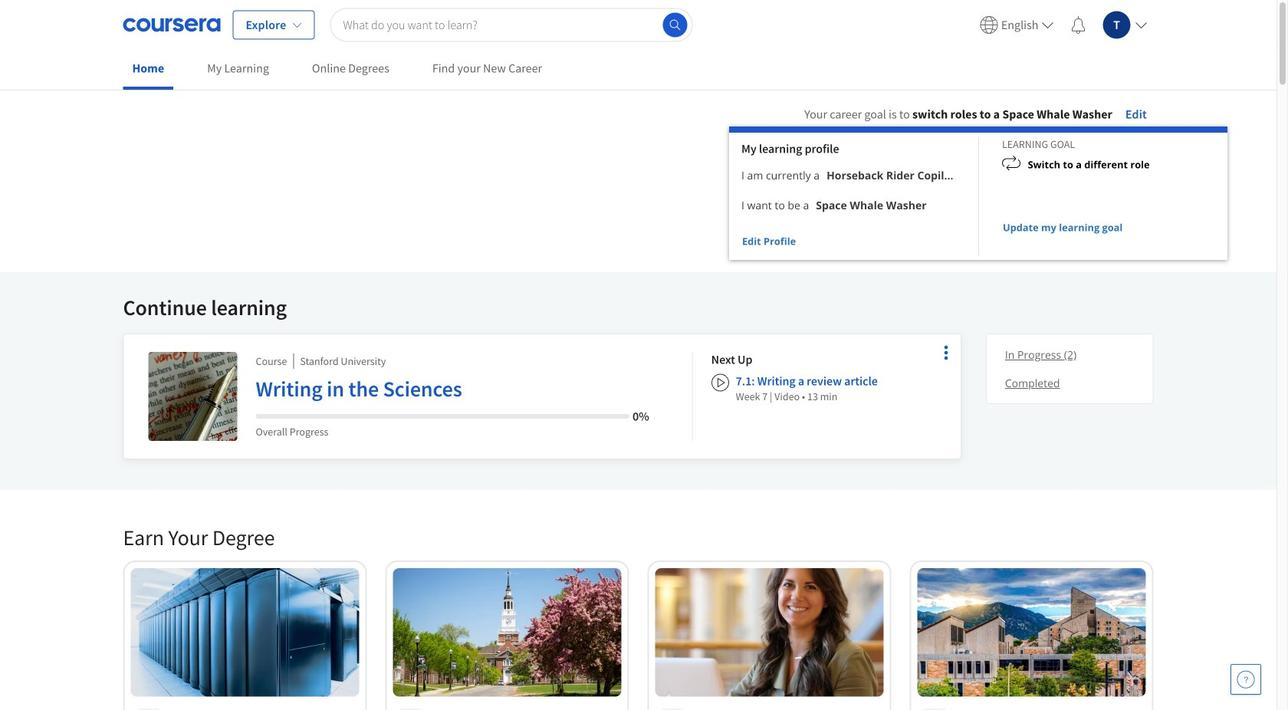 Task type: locate. For each thing, give the bounding box(es) containing it.
help center image
[[1237, 670, 1256, 689]]

more option for writing in the sciences image
[[936, 342, 957, 364]]

region
[[729, 127, 1228, 260]]

coursera image
[[123, 13, 221, 37]]

earn your degree collection element
[[114, 499, 1163, 710]]

None search field
[[330, 8, 693, 42]]



Task type: describe. For each thing, give the bounding box(es) containing it.
i am currently a space whale washer element
[[813, 194, 948, 217]]

i am currently a horseback rider copilot element
[[824, 164, 958, 187]]

What do you want to learn? text field
[[330, 8, 693, 42]]

writing in the sciences image
[[148, 352, 237, 441]]



Task type: vqa. For each thing, say whether or not it's contained in the screenshot.
Search Field
yes



